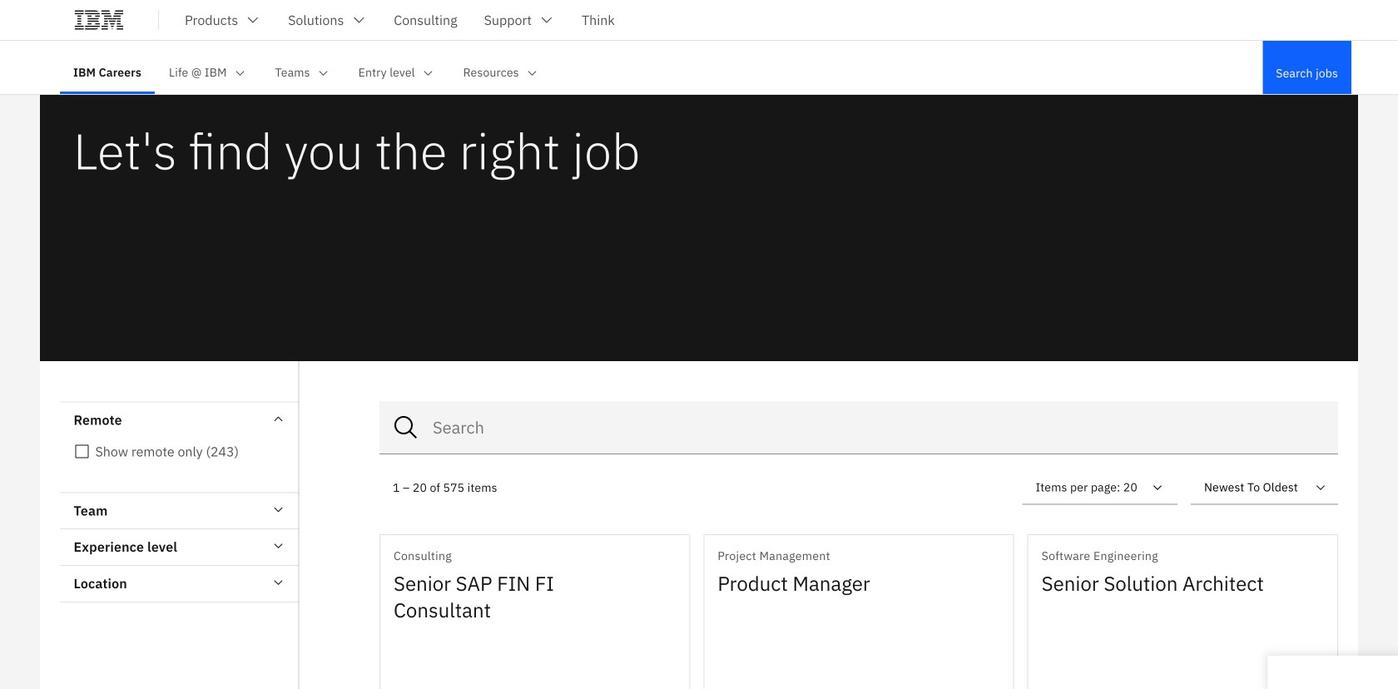 Task type: vqa. For each thing, say whether or not it's contained in the screenshot.
the open cookie preferences modal SECTION
yes



Task type: locate. For each thing, give the bounding box(es) containing it.
open cookie preferences modal section
[[1268, 656, 1398, 689]]



